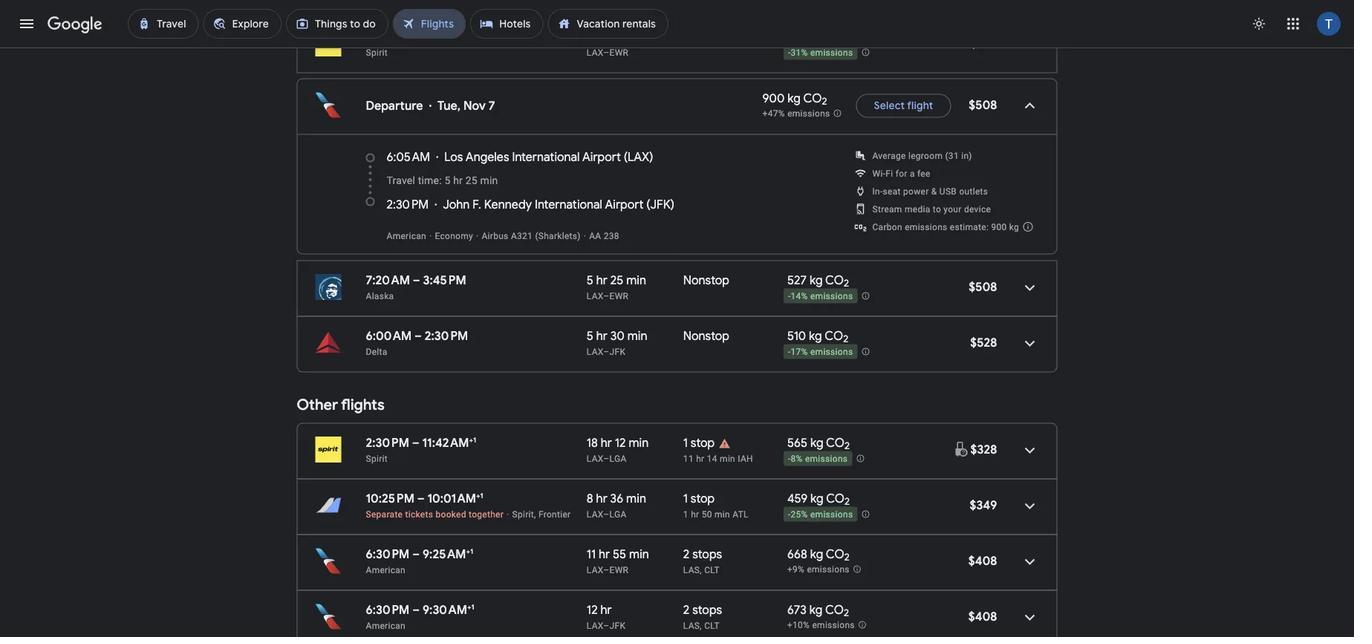 Task type: describe. For each thing, give the bounding box(es) containing it.
hr for 5 hr 25 min
[[596, 273, 608, 288]]

565 kg co 2
[[787, 435, 850, 453]]

nonstop for 5 hr 30 min
[[683, 328, 730, 344]]

Arrival time: 9:25 AM on  Wednesday, November 8. text field
[[423, 547, 473, 562]]

31%
[[791, 48, 808, 58]]

(31
[[945, 150, 959, 161]]

31
[[611, 29, 621, 44]]

$408 for 668
[[969, 554, 997, 569]]

lga for 12
[[610, 454, 627, 464]]

jfk inside 12 hr lax – jfk
[[610, 621, 626, 631]]

2:30 pm for 2:30 pm
[[387, 197, 429, 212]]

kg for 565
[[811, 435, 824, 451]]

- for 565
[[788, 454, 791, 465]]

, for 11 hr 55 min
[[700, 565, 702, 575]]

$408 for 673
[[969, 609, 997, 624]]

673 kg co 2
[[787, 603, 849, 620]]

– inside "18 hr 12 min lax – lga"
[[604, 454, 610, 464]]

layover (1 of 1) is a 1 hr 50 min layover at hartsfield-jackson atlanta international airport in atlanta. element
[[683, 509, 780, 520]]

emissions down stream media to your device
[[905, 222, 948, 232]]

flight
[[907, 99, 933, 113]]

25%
[[791, 510, 808, 520]]

hr up john
[[453, 175, 463, 187]]

0 horizontal spatial  image
[[429, 98, 432, 113]]

2 for 510
[[843, 333, 849, 346]]

ewr for 25
[[610, 291, 629, 301]]

-17% emissions
[[788, 347, 853, 358]]

leaves los angeles international airport at 7:20 am on tuesday, november 7 and arrives at newark liberty international airport at 3:45 pm on tuesday, november 7. element
[[366, 273, 466, 288]]

kg for 673
[[810, 603, 823, 618]]

departure
[[366, 98, 423, 113]]

11 hr 55 min lax – ewr
[[587, 547, 649, 575]]

hr for 5 hr 30 min
[[596, 328, 608, 344]]

Arrival time: 2:30 PM. text field
[[425, 328, 468, 344]]

hr left 14
[[696, 454, 705, 464]]

6:00 am
[[366, 328, 412, 344]]

this price may not include overhead bin access image
[[953, 440, 971, 458]]

lax for 11 hr 55 min
[[587, 565, 604, 575]]

booked
[[436, 509, 466, 520]]

total duration 5 hr 31 min. element
[[587, 29, 683, 46]]

0 vertical spatial airport
[[582, 149, 621, 165]]

flight details. leaves los angeles international airport at 10:28 am on tuesday, november 7 and arrives at newark liberty international airport at 6:59 pm on tuesday, november 7. image
[[1012, 26, 1048, 62]]

$508 for 508 us dollars text field
[[969, 279, 997, 295]]

spirit inside 10:28 am – 6:59 pm spirit
[[366, 47, 388, 58]]

Departure time: 6:05 AM. text field
[[387, 149, 430, 165]]

5 for 5 hr 31 min
[[587, 29, 594, 44]]

5 hr 31 min lax – ewr
[[587, 29, 644, 58]]

10:25 pm
[[366, 491, 414, 506]]

emissions down 510 kg co 2
[[811, 347, 853, 358]]

900 kg co 2
[[763, 91, 827, 108]]

average legroom (31 in)
[[873, 150, 972, 161]]

Departure time: 6:30 PM. text field
[[366, 547, 410, 562]]

power
[[903, 186, 929, 197]]

separate tickets booked together
[[366, 509, 504, 520]]

– inside 5 hr 31 min lax – ewr
[[604, 47, 610, 58]]

kg for 527
[[810, 273, 823, 288]]

time:
[[418, 175, 442, 187]]

select flight button
[[856, 88, 951, 124]]

2 1 stop flight. element from the top
[[683, 491, 715, 509]]

nonstop for 5 hr 25 min
[[683, 273, 730, 288]]

– right the 2:30 pm text box
[[412, 435, 420, 451]]

usb
[[940, 186, 957, 197]]

+10%
[[787, 621, 810, 631]]

kennedy
[[484, 197, 532, 212]]

36
[[610, 491, 624, 506]]

airbus a321 (sharklets)
[[482, 231, 581, 241]]

tickets
[[405, 509, 433, 520]]

2 up layover (1 of 2) is a 4 hr 5 min layover at harry reid international airport in las vegas. layover (2 of 2) is a 36 min layover at charlotte douglas international airport in charlotte. element
[[683, 547, 690, 562]]

2 stops flight. element for 11 hr 55 min
[[683, 547, 722, 564]]

– inside 7:20 am – 3:45 pm alaska
[[413, 273, 420, 288]]

leaves los angeles international airport at 10:25 pm on tuesday, november 7 and arrives at laguardia airport at 10:01 am on wednesday, november 8. element
[[366, 491, 483, 506]]

separate
[[366, 509, 403, 520]]

lax for 18 hr 12 min
[[587, 454, 604, 464]]

min for 5 hr 30 min
[[628, 328, 648, 344]]

iah
[[738, 454, 753, 464]]

kg for 510
[[809, 328, 822, 344]]

emissions down 459 kg co 2
[[811, 510, 853, 520]]

Departure time: 2:30 PM. text field
[[366, 435, 409, 451]]

1 vertical spatial airport
[[605, 197, 644, 212]]

9:30 am
[[423, 603, 467, 618]]

flight details. leaves los angeles international airport at 6:00 am on tuesday, november 7 and arrives at john f. kennedy international airport at 2:30 pm on tuesday, november 7. image
[[1012, 326, 1048, 361]]

2 for 668
[[845, 551, 850, 564]]

6:59 pm
[[428, 29, 471, 44]]

your
[[944, 204, 962, 214]]

11 for 14
[[683, 454, 694, 464]]

min inside the 1 stop 1 hr 50 min atl
[[715, 509, 730, 520]]

8%
[[791, 454, 803, 465]]

select flight
[[874, 99, 933, 113]]

6:30 pm for 9:30 am
[[366, 603, 410, 618]]

Departure time: 7:20 AM. text field
[[366, 273, 410, 288]]

emissions down the 673 kg co 2
[[812, 621, 855, 631]]

+9% emissions
[[787, 565, 850, 575]]

total duration 18 hr 12 min. element
[[587, 435, 683, 453]]

emissions right 31% at the top of the page
[[811, 48, 853, 58]]

238
[[604, 231, 620, 241]]

main menu image
[[18, 15, 36, 33]]

+ for 9:30 am
[[467, 603, 471, 612]]

7:20 am – 3:45 pm alaska
[[366, 273, 466, 301]]

8
[[587, 491, 593, 506]]

airbus
[[482, 231, 509, 241]]

328 US dollars text field
[[971, 442, 997, 457]]

508 US dollars text field
[[969, 97, 997, 113]]

+9%
[[787, 565, 805, 575]]

for
[[896, 168, 908, 179]]

2 for 673
[[844, 607, 849, 620]]

1 inside 10:25 pm – 10:01 am + 1
[[480, 491, 483, 500]]

f.
[[473, 197, 481, 212]]

nonstop flight. element for 5 hr 30 min
[[683, 328, 730, 346]]

min for 5 hr 31 min
[[624, 29, 644, 44]]

flight details. leaves los angeles international airport at 6:30 pm on tuesday, november 7 and arrives at john f. kennedy international airport at 9:30 am on wednesday, november 8. image
[[1012, 600, 1048, 636]]

min for 18 hr 12 min
[[629, 435, 649, 451]]

18
[[587, 435, 598, 451]]

min for 8 hr 36 min
[[626, 491, 646, 506]]

408 us dollars text field for 668
[[969, 554, 997, 569]]

+47% emissions
[[763, 109, 830, 119]]

emissions down 565 kg co 2
[[805, 454, 848, 465]]

- for 527
[[788, 291, 791, 302]]

11 hr 14 min iah
[[683, 454, 753, 464]]

in)
[[962, 150, 972, 161]]

Arrival time: 9:30 AM on  Wednesday, November 8. text field
[[423, 603, 474, 618]]

Departure time: 10:25 PM. text field
[[366, 491, 414, 506]]

&
[[932, 186, 937, 197]]

lax for 5 hr 31 min
[[587, 47, 604, 58]]

-25% emissions
[[788, 510, 853, 520]]

1 vertical spatial 900
[[991, 222, 1007, 232]]

co for 668
[[826, 547, 845, 562]]

kg for 668
[[810, 547, 823, 562]]

nov
[[464, 98, 486, 113]]

668 kg co 2
[[787, 547, 850, 564]]

delta
[[366, 347, 388, 357]]

nonstop flight. element for 5 hr 25 min
[[683, 273, 730, 290]]

+ for 11:42 am
[[469, 435, 473, 445]]

$528
[[971, 335, 997, 350]]

$508 for $508 text field
[[969, 97, 997, 113]]

flights
[[341, 396, 385, 415]]

flight details. leaves los angeles international airport at 10:25 pm on tuesday, november 7 and arrives at laguardia airport at 10:01 am on wednesday, november 8. image
[[1012, 489, 1048, 524]]

900 inside 900 kg co 2
[[763, 91, 785, 106]]

12 inside 12 hr lax – jfk
[[587, 603, 598, 618]]

co for 459
[[826, 491, 845, 506]]

2 for 527
[[844, 277, 849, 290]]

510 kg co 2
[[787, 328, 849, 346]]

0 horizontal spatial 25
[[466, 175, 478, 187]]

2 stops las , clt for 12 hr
[[683, 603, 722, 631]]

– inside the 11 hr 55 min lax – ewr
[[604, 565, 610, 575]]

$328
[[971, 442, 997, 457]]

1 up 'layover (1 of 1) is a 1 hr 50 min layover at hartsfield-jackson atlanta international airport in atlanta.' element at the bottom right
[[683, 491, 688, 506]]

ewr for 31
[[610, 47, 629, 58]]

+47%
[[763, 109, 785, 119]]

outlets
[[959, 186, 988, 197]]

min for 11 hr 55 min
[[629, 547, 649, 562]]

separate tickets booked together. this trip includes tickets from multiple airlines. missed connections may be protected by kiwi.com.. element
[[366, 509, 504, 520]]

kg right estimate:
[[1010, 222, 1019, 232]]

$349
[[970, 498, 997, 513]]

– inside 8 hr 36 min lax – lga
[[604, 509, 610, 520]]

420
[[787, 29, 809, 44]]

layover (1 of 2) is a 4 hr 5 min layover at harry reid international airport in las vegas. layover (2 of 2) is a 36 min layover at charlotte douglas international airport in charlotte. element
[[683, 564, 780, 576]]

a321
[[511, 231, 533, 241]]

1 left 50 at bottom right
[[683, 509, 689, 520]]

0 horizontal spatial (
[[624, 149, 628, 165]]

total duration 5 hr 30 min. element
[[587, 328, 683, 346]]

1 stop 1 hr 50 min atl
[[683, 491, 749, 520]]

9:25 am
[[423, 547, 466, 562]]

wi-fi for a fee
[[873, 168, 931, 179]]

6:30 pm for 9:25 am
[[366, 547, 410, 562]]

5 hr 25 min lax – ewr
[[587, 273, 646, 301]]

min right 14
[[720, 454, 736, 464]]

0 vertical spatial american
[[387, 231, 426, 241]]

kg for 459
[[811, 491, 824, 506]]

Arrival time: 10:01 AM on  Wednesday, November 8. text field
[[428, 491, 483, 506]]

2 stops flight. element for 12 hr
[[683, 603, 722, 620]]

co for 565
[[826, 435, 845, 451]]

-8% emissions
[[788, 454, 848, 465]]

atl
[[733, 509, 749, 520]]

1 inside 6:30 pm – 9:25 am + 1
[[470, 547, 473, 556]]

14
[[707, 454, 718, 464]]

17%
[[791, 347, 808, 358]]

528 US dollars text field
[[971, 335, 997, 350]]

min for 5 hr 25 min
[[626, 273, 646, 288]]

select
[[874, 99, 905, 113]]

leaves los angeles international airport at 6:30 pm on tuesday, november 7 and arrives at john f. kennedy international airport at 9:30 am on wednesday, november 8. element
[[366, 603, 474, 618]]



Task type: locate. For each thing, give the bounding box(es) containing it.
2 vertical spatial jfk
[[610, 621, 626, 631]]

stops for 11 hr 55 min
[[693, 547, 722, 562]]

1 408 us dollars text field from the top
[[969, 554, 997, 569]]

hr inside the 11 hr 55 min lax – ewr
[[599, 547, 610, 562]]

2 up +10% emissions
[[844, 607, 849, 620]]

0 vertical spatial clt
[[704, 565, 720, 575]]

hr left 50 at bottom right
[[691, 509, 699, 520]]

ewr for 55
[[610, 565, 629, 575]]

2:30 pm down 3:45 pm text box
[[425, 328, 468, 344]]

stop inside the 1 stop 1 hr 50 min atl
[[691, 491, 715, 506]]

stop up 14
[[691, 435, 715, 451]]

emissions down 900 kg co 2
[[788, 109, 830, 119]]

459 kg co 2
[[787, 491, 850, 508]]

0 horizontal spatial 11
[[587, 547, 596, 562]]

1 vertical spatial stops
[[693, 603, 722, 618]]

2 up -25% emissions
[[845, 496, 850, 508]]

1 las from the top
[[683, 565, 700, 575]]

Departure time: 6:00 AM. text field
[[366, 328, 412, 344]]

1 vertical spatial 11
[[587, 547, 596, 562]]

2 clt from the top
[[704, 621, 720, 631]]

5 inside 5 hr 30 min lax – jfk
[[587, 328, 594, 344]]

stops up layover (1 of 2) is a 4 hr 5 min layover at harry reid international airport in las vegas. layover (2 of 2) is a 36 min layover at charlotte douglas international airport in charlotte. element
[[693, 547, 722, 562]]

stops up layover (1 of 2) is a 4 hr 5 min layover at harry reid international airport in las vegas. layover (2 of 2) is a 34 min layover at charlotte douglas international airport in charlotte. element
[[693, 603, 722, 618]]

total duration 5 hr 25 min. element
[[587, 273, 683, 290]]

1 vertical spatial )
[[671, 197, 675, 212]]

angeles
[[466, 149, 509, 165]]

+ for 9:25 am
[[466, 547, 470, 556]]

1 vertical spatial lga
[[610, 509, 627, 520]]

kg inside 900 kg co 2
[[788, 91, 801, 106]]

0 vertical spatial )
[[650, 149, 653, 165]]

25
[[466, 175, 478, 187], [611, 273, 624, 288]]

, for 12 hr
[[700, 621, 702, 631]]

jfk
[[650, 197, 671, 212], [610, 347, 626, 357], [610, 621, 626, 631]]

1 vertical spatial $408
[[969, 609, 997, 624]]

1 vertical spatial 6:30 pm
[[366, 603, 410, 618]]

1 stop flight. element up 50 at bottom right
[[683, 491, 715, 509]]

5 inside 5 hr 31 min lax – ewr
[[587, 29, 594, 44]]

2 lga from the top
[[610, 509, 627, 520]]

6:05 am
[[387, 149, 430, 165]]

6:30 pm
[[366, 547, 410, 562], [366, 603, 410, 618]]

1 2 stops flight. element from the top
[[683, 547, 722, 564]]

nonstop
[[683, 273, 730, 288], [683, 328, 730, 344]]

0 vertical spatial 2 stops las , clt
[[683, 547, 722, 575]]

– up tickets
[[417, 491, 425, 506]]

airport up john f. kennedy international airport ( jfk )
[[582, 149, 621, 165]]

11 inside the 11 hr 55 min lax – ewr
[[587, 547, 596, 562]]

1 inside 6:30 pm – 9:30 am + 1
[[471, 603, 474, 612]]

2 inside 565 kg co 2
[[845, 440, 850, 453]]

co inside the 673 kg co 2
[[825, 603, 844, 618]]

layover (1 of 2) is a 4 hr 5 min layover at harry reid international airport in las vegas. layover (2 of 2) is a 34 min layover at charlotte douglas international airport in charlotte. element
[[683, 620, 780, 632]]

hr inside 5 hr 30 min lax – jfk
[[596, 328, 608, 344]]

0 vertical spatial (
[[624, 149, 628, 165]]

leaves los angeles international airport at 10:28 am on tuesday, november 7 and arrives at newark liberty international airport at 6:59 pm on tuesday, november 7. element
[[366, 29, 471, 44]]

2 up +47% emissions
[[822, 95, 827, 108]]

1 - from the top
[[788, 48, 791, 58]]

carbon emissions estimate: 900 kilograms element
[[873, 222, 1019, 232]]

john f. kennedy international airport ( jfk )
[[443, 197, 675, 212]]

1 vertical spatial 408 us dollars text field
[[969, 609, 997, 624]]

clt for 673
[[704, 621, 720, 631]]

2 nonstop from the top
[[683, 328, 730, 344]]

408 us dollars text field left flight details. leaves los angeles international airport at 6:30 pm on tuesday, november 7 and arrives at john f. kennedy international airport at 9:30 am on wednesday, november 8. image
[[969, 609, 997, 624]]

co for 527
[[825, 273, 844, 288]]

5 left 31
[[587, 29, 594, 44]]

spirit,
[[512, 509, 536, 520]]

0 vertical spatial $508
[[969, 97, 997, 113]]

2 $408 from the top
[[969, 609, 997, 624]]

- for 510
[[788, 347, 791, 358]]

0 vertical spatial ,
[[700, 565, 702, 575]]

nonstop flight. element
[[683, 273, 730, 290], [683, 328, 730, 346]]

1 horizontal spatial )
[[671, 197, 675, 212]]

5 right time:
[[445, 175, 451, 187]]

media
[[905, 204, 931, 214]]

+ inside 2:30 pm – 11:42 am + 1
[[469, 435, 473, 445]]

0 horizontal spatial 12
[[587, 603, 598, 618]]

lax inside "5 hr 25 min lax – ewr"
[[587, 291, 604, 301]]

0 vertical spatial 12
[[615, 435, 626, 451]]

349 US dollars text field
[[970, 498, 997, 513]]

kg
[[788, 91, 801, 106], [1010, 222, 1019, 232], [810, 273, 823, 288], [809, 328, 822, 344], [811, 435, 824, 451], [811, 491, 824, 506], [810, 547, 823, 562], [810, 603, 823, 618]]

5 down aa
[[587, 273, 594, 288]]

hr inside 5 hr 31 min lax – ewr
[[596, 29, 608, 44]]

stop for 1 stop
[[691, 435, 715, 451]]

lax inside 5 hr 30 min lax – jfk
[[587, 347, 604, 357]]

1 nonstop flight. element from the top
[[683, 273, 730, 290]]

aa 238
[[589, 231, 620, 241]]

0 vertical spatial 900
[[763, 91, 785, 106]]

tue,
[[438, 98, 461, 113]]

408 us dollars text field left flight details. leaves los angeles international airport at 6:30 pm on tuesday, november 7 and arrives at newark liberty international airport at 9:25 am on wednesday, november 8. icon
[[969, 554, 997, 569]]

total duration 8 hr 36 min. element
[[587, 491, 683, 509]]

fi
[[886, 168, 893, 179]]

2 ewr from the top
[[610, 291, 629, 301]]

total duration 11 hr 55 min. element
[[587, 547, 683, 564]]

– down total duration 18 hr 12 min. element
[[604, 454, 610, 464]]

american for 9:25 am
[[366, 565, 406, 575]]

565
[[787, 435, 808, 451]]

11 left the 55
[[587, 547, 596, 562]]

min up total duration 5 hr 30 min. element
[[626, 273, 646, 288]]

1 stop from the top
[[691, 435, 715, 451]]

emissions down 527 kg co 2
[[811, 291, 853, 302]]

co
[[803, 91, 822, 106], [825, 273, 844, 288], [825, 328, 843, 344], [826, 435, 845, 451], [826, 491, 845, 506], [826, 547, 845, 562], [825, 603, 844, 618]]

2 for 565
[[845, 440, 850, 453]]

1 spirit from the top
[[366, 47, 388, 58]]

jfk for –
[[610, 347, 626, 357]]

hr right 8
[[596, 491, 608, 506]]

los
[[444, 149, 463, 165]]

jfk inside 5 hr 30 min lax – jfk
[[610, 347, 626, 357]]

stops
[[693, 547, 722, 562], [693, 603, 722, 618]]

hr for 5 hr 31 min
[[596, 29, 608, 44]]

2 inside 668 kg co 2
[[845, 551, 850, 564]]

total duration 12 hr. element
[[587, 603, 683, 620]]

min right 18
[[629, 435, 649, 451]]

1 right 9:25 am
[[470, 547, 473, 556]]

673
[[787, 603, 807, 618]]

2 - from the top
[[788, 291, 791, 302]]

average
[[873, 150, 906, 161]]

hr inside 12 hr lax – jfk
[[601, 603, 612, 618]]

1 horizontal spatial 11
[[683, 454, 694, 464]]

– inside 12 hr lax – jfk
[[604, 621, 610, 631]]

0 vertical spatial 408 us dollars text field
[[969, 554, 997, 569]]

las for 12 hr
[[683, 621, 700, 631]]

min inside 5 hr 30 min lax – jfk
[[628, 328, 648, 344]]

– left 9:25 am
[[412, 547, 420, 562]]

1 vertical spatial 2 stops las , clt
[[683, 603, 722, 631]]

ewr inside 5 hr 31 min lax – ewr
[[610, 47, 629, 58]]

international
[[512, 149, 580, 165], [535, 197, 603, 212]]

hr for 11 hr 55 min
[[599, 547, 610, 562]]

5 for 5 hr 25 min
[[587, 273, 594, 288]]

hr inside "5 hr 25 min lax – ewr"
[[596, 273, 608, 288]]

2 for 900
[[822, 95, 827, 108]]

flight details. leaves los angeles international airport at 7:20 am on tuesday, november 7 and arrives at newark liberty international airport at 3:45 pm on tuesday, november 7. image
[[1012, 270, 1048, 306]]

2 inside 527 kg co 2
[[844, 277, 849, 290]]

0 horizontal spatial )
[[650, 149, 653, 165]]

spirit down 10:28 am text field
[[366, 47, 388, 58]]

emissions down 668 kg co 2 at the bottom of the page
[[807, 565, 850, 575]]

2 inside the 673 kg co 2
[[844, 607, 849, 620]]

+ inside 6:30 pm – 9:30 am + 1
[[467, 603, 471, 612]]

2 inside 510 kg co 2
[[843, 333, 849, 346]]

1 vertical spatial international
[[535, 197, 603, 212]]

min inside "18 hr 12 min lax – lga"
[[629, 435, 649, 451]]

18 hr 12 min lax – lga
[[587, 435, 649, 464]]

to
[[933, 204, 941, 214]]

10:28 am
[[366, 29, 415, 44]]

510
[[787, 328, 806, 344]]

2 inside 459 kg co 2
[[845, 496, 850, 508]]

co inside 668 kg co 2
[[826, 547, 845, 562]]

carbon emissions estimate: 900 kg
[[873, 222, 1019, 232]]

7:20 am
[[366, 273, 410, 288]]

– down total duration 11 hr 55 min. element
[[604, 565, 610, 575]]

wi-
[[873, 168, 886, 179]]

lax for 8 hr 36 min
[[587, 509, 604, 520]]

1 horizontal spatial (
[[647, 197, 650, 212]]

2 up the -14% emissions
[[844, 277, 849, 290]]

900
[[763, 91, 785, 106], [991, 222, 1007, 232]]

alaska
[[366, 291, 394, 301]]

kg up +10% emissions
[[810, 603, 823, 618]]

508 US dollars text field
[[969, 279, 997, 295]]

1 right 9:30 am
[[471, 603, 474, 612]]

2 stops flight. element down layover (1 of 2) is a 4 hr 5 min layover at harry reid international airport in las vegas. layover (2 of 2) is a 36 min layover at charlotte douglas international airport in charlotte. element
[[683, 603, 722, 620]]

lax
[[587, 47, 604, 58], [628, 149, 650, 165], [587, 291, 604, 301], [587, 347, 604, 357], [587, 454, 604, 464], [587, 509, 604, 520], [587, 565, 604, 575], [587, 621, 604, 631]]

1 vertical spatial nonstop flight. element
[[683, 328, 730, 346]]

– inside 5 hr 30 min lax – jfk
[[604, 347, 610, 357]]

0 vertical spatial nonstop
[[683, 273, 730, 288]]

lax inside 5 hr 31 min lax – ewr
[[587, 47, 604, 58]]

0 vertical spatial lga
[[610, 454, 627, 464]]

2 stops flight. element down 50 at bottom right
[[683, 547, 722, 564]]

1 vertical spatial (
[[647, 197, 650, 212]]

1 vertical spatial 2:30 pm
[[425, 328, 468, 344]]

1 stop flight. element up 14
[[683, 435, 715, 453]]

0 vertical spatial ewr
[[610, 47, 629, 58]]

Departure time: 10:28 AM. text field
[[366, 29, 415, 44]]

0 vertical spatial 1 stop flight. element
[[683, 435, 715, 453]]

min inside the 11 hr 55 min lax – ewr
[[629, 547, 649, 562]]

10:01 am
[[428, 491, 476, 506]]

american
[[387, 231, 426, 241], [366, 565, 406, 575], [366, 621, 406, 631]]

6:30 pm down departure time: 6:30 pm. text field
[[366, 603, 410, 618]]

los angeles international airport ( lax )
[[444, 149, 653, 165]]

1 clt from the top
[[704, 565, 720, 575]]

1 vertical spatial 1 stop flight. element
[[683, 491, 715, 509]]

ewr
[[610, 47, 629, 58], [610, 291, 629, 301], [610, 565, 629, 575]]

Arrival time: 2:30 PM. text field
[[387, 197, 429, 212]]

1 up 11 hr 14 min iah
[[683, 435, 688, 451]]

hr inside "18 hr 12 min lax – lga"
[[601, 435, 612, 451]]

1 vertical spatial las
[[683, 621, 700, 631]]

– inside 10:28 am – 6:59 pm spirit
[[418, 29, 426, 44]]

min inside "5 hr 25 min lax – ewr"
[[626, 273, 646, 288]]

1 horizontal spatial 12
[[615, 435, 626, 451]]

1 $508 from the top
[[969, 97, 997, 113]]

Departure time: 6:30 PM. text field
[[366, 603, 410, 618]]

1 vertical spatial 25
[[611, 273, 624, 288]]

1 1 stop flight. element from the top
[[683, 435, 715, 453]]

900 up +47%
[[763, 91, 785, 106]]

a
[[910, 168, 915, 179]]

spirit, frontier
[[512, 509, 571, 520]]

2 408 us dollars text field from the top
[[969, 609, 997, 624]]

– inside 6:00 am – 2:30 pm delta
[[415, 328, 422, 344]]

0 vertical spatial $408
[[969, 554, 997, 569]]

11 for 55
[[587, 547, 596, 562]]

co inside 459 kg co 2
[[826, 491, 845, 506]]

Arrival time: 11:42 AM on  Wednesday, November 8. text field
[[422, 435, 476, 451]]

12 inside "18 hr 12 min lax – lga"
[[615, 435, 626, 451]]

0 vertical spatial spirit
[[366, 47, 388, 58]]

kg inside the 673 kg co 2
[[810, 603, 823, 618]]

economy
[[435, 231, 473, 241]]

min right 50 at bottom right
[[715, 509, 730, 520]]

– right 6:30 pm text box
[[412, 603, 420, 618]]

kg inside 527 kg co 2
[[810, 273, 823, 288]]

$408
[[969, 554, 997, 569], [969, 609, 997, 624]]

lga inside "18 hr 12 min lax – lga"
[[610, 454, 627, 464]]

2 up -8% emissions
[[845, 440, 850, 453]]

6:30 pm – 9:25 am + 1
[[366, 547, 473, 562]]

co inside 527 kg co 2
[[825, 273, 844, 288]]

294 US dollars text field
[[970, 36, 997, 51]]

25 inside "5 hr 25 min lax – ewr"
[[611, 273, 624, 288]]

2:30 pm for 2:30 pm – 11:42 am + 1
[[366, 435, 409, 451]]

+ down "arrival time: 9:25 am on  wednesday, november 8." text field
[[467, 603, 471, 612]]

2:30 pm down flights
[[366, 435, 409, 451]]

7
[[489, 98, 495, 113]]

john
[[443, 197, 470, 212]]

leaves los angeles international airport at 6:00 am on tuesday, november 7 and arrives at john f. kennedy international airport at 2:30 pm on tuesday, november 7. element
[[366, 328, 468, 344]]

kg for 900
[[788, 91, 801, 106]]

lga for 36
[[610, 509, 627, 520]]

+ for 10:01 am
[[476, 491, 480, 500]]

hr left 30
[[596, 328, 608, 344]]

carbon
[[873, 222, 903, 232]]

11
[[683, 454, 694, 464], [587, 547, 596, 562]]

kg inside 668 kg co 2
[[810, 547, 823, 562]]

2 stop from the top
[[691, 491, 715, 506]]

11 down 1 stop
[[683, 454, 694, 464]]

1 2 stops las , clt from the top
[[683, 547, 722, 575]]

lax for 5 hr 30 min
[[587, 347, 604, 357]]

international up (sharklets)
[[535, 197, 603, 212]]

2 $508 from the top
[[969, 279, 997, 295]]

kg inside 565 kg co 2
[[811, 435, 824, 451]]

30
[[611, 328, 625, 344]]

1 vertical spatial stop
[[691, 491, 715, 506]]

kg inside 459 kg co 2
[[811, 491, 824, 506]]

hr for 18 hr 12 min
[[601, 435, 612, 451]]

1 vertical spatial jfk
[[610, 347, 626, 357]]

device
[[964, 204, 991, 214]]

spirit down the 2:30 pm text box
[[366, 454, 388, 464]]

- down 527
[[788, 291, 791, 302]]

2:30 pm down travel
[[387, 197, 429, 212]]

4 - from the top
[[788, 454, 791, 465]]

change appearance image
[[1242, 6, 1277, 42]]

co up +10% emissions
[[825, 603, 844, 618]]

+ up arrival time: 10:01 am on  wednesday, november 8. text field
[[469, 435, 473, 445]]

55
[[613, 547, 626, 562]]

Arrival time: 3:45 PM. text field
[[423, 273, 466, 288]]

min right the 55
[[629, 547, 649, 562]]

, down layover (1 of 2) is a 4 hr 5 min layover at harry reid international airport in las vegas. layover (2 of 2) is a 36 min layover at charlotte douglas international airport in charlotte. element
[[700, 621, 702, 631]]

stop for 1 stop 1 hr 50 min atl
[[691, 491, 715, 506]]

1 vertical spatial $508
[[969, 279, 997, 295]]

1 vertical spatial spirit
[[366, 454, 388, 464]]

$508 up the 'in)'
[[969, 97, 997, 113]]

- for 459
[[788, 510, 791, 520]]

2 stops flight. element
[[683, 547, 722, 564], [683, 603, 722, 620]]

+
[[469, 435, 473, 445], [476, 491, 480, 500], [466, 547, 470, 556], [467, 603, 471, 612]]

min down angeles
[[480, 175, 498, 187]]

lga inside 8 hr 36 min lax – lga
[[610, 509, 627, 520]]

0 vertical spatial 2:30 pm
[[387, 197, 429, 212]]

hr inside 8 hr 36 min lax – lga
[[596, 491, 608, 506]]

flight details. leaves los angeles international airport at 6:30 pm on tuesday, november 7 and arrives at newark liberty international airport at 9:25 am on wednesday, november 8. image
[[1012, 544, 1048, 580]]

travel
[[387, 175, 415, 187]]

leaves los angeles international airport at 6:30 pm on tuesday, november 7 and arrives at newark liberty international airport at 9:25 am on wednesday, november 8. element
[[366, 547, 473, 562]]

2:30 pm inside 6:00 am – 2:30 pm delta
[[425, 328, 468, 344]]

in-
[[873, 186, 883, 197]]

in-seat power & usb outlets
[[873, 186, 988, 197]]

1 lga from the top
[[610, 454, 627, 464]]

+ inside 6:30 pm – 9:25 am + 1
[[466, 547, 470, 556]]

1 vertical spatial 2 stops flight. element
[[683, 603, 722, 620]]

min right 31
[[624, 29, 644, 44]]

2 6:30 pm from the top
[[366, 603, 410, 618]]

american down departure time: 6:30 pm. text field
[[366, 565, 406, 575]]

ewr inside "5 hr 25 min lax – ewr"
[[610, 291, 629, 301]]

1 nonstop from the top
[[683, 273, 730, 288]]

clt for 668
[[704, 565, 720, 575]]

2 2 stops flight. element from the top
[[683, 603, 722, 620]]

hr down aa 238
[[596, 273, 608, 288]]

1 vertical spatial ,
[[700, 621, 702, 631]]

14%
[[791, 291, 808, 302]]

1 vertical spatial clt
[[704, 621, 720, 631]]

1 inside 2:30 pm – 11:42 am + 1
[[473, 435, 476, 445]]

(
[[624, 149, 628, 165], [647, 197, 650, 212]]

min inside 8 hr 36 min lax – lga
[[626, 491, 646, 506]]

other
[[297, 396, 338, 415]]

2:30 pm
[[387, 197, 429, 212], [425, 328, 468, 344], [366, 435, 409, 451]]

1 vertical spatial ewr
[[610, 291, 629, 301]]

1 right 11:42 am
[[473, 435, 476, 445]]

min inside 5 hr 31 min lax – ewr
[[624, 29, 644, 44]]

hr right 18
[[601, 435, 612, 451]]

2 vertical spatial 2:30 pm
[[366, 435, 409, 451]]

0 vertical spatial international
[[512, 149, 580, 165]]

stop up 50 at bottom right
[[691, 491, 715, 506]]

3 ewr from the top
[[610, 565, 629, 575]]

fee
[[918, 168, 931, 179]]

co up the -14% emissions
[[825, 273, 844, 288]]

1
[[473, 435, 476, 445], [683, 435, 688, 451], [480, 491, 483, 500], [683, 491, 688, 506], [683, 509, 689, 520], [470, 547, 473, 556], [471, 603, 474, 612]]

american for 9:30 am
[[366, 621, 406, 631]]

american down 6:30 pm text box
[[366, 621, 406, 631]]

co for 900
[[803, 91, 822, 106]]

1 horizontal spatial 900
[[991, 222, 1007, 232]]

2 2 stops las , clt from the top
[[683, 603, 722, 631]]

10:28 am – 6:59 pm spirit
[[366, 29, 471, 58]]

2 vertical spatial ewr
[[610, 565, 629, 575]]

2 nonstop flight. element from the top
[[683, 328, 730, 346]]

50
[[702, 509, 712, 520]]

co inside 510 kg co 2
[[825, 328, 843, 344]]

clt down layover (1 of 2) is a 4 hr 5 min layover at harry reid international airport in las vegas. layover (2 of 2) is a 36 min layover at charlotte douglas international airport in charlotte. element
[[704, 621, 720, 631]]

lax inside "18 hr 12 min lax – lga"
[[587, 454, 604, 464]]

ewr down 31
[[610, 47, 629, 58]]

stops for 12 hr
[[693, 603, 722, 618]]

lax inside the 11 hr 55 min lax – ewr
[[587, 565, 604, 575]]

- down 510
[[788, 347, 791, 358]]

+10% emissions
[[787, 621, 855, 631]]

5 inside "5 hr 25 min lax – ewr"
[[587, 273, 594, 288]]

$508
[[969, 97, 997, 113], [969, 279, 997, 295]]

25 up f.
[[466, 175, 478, 187]]

$294
[[970, 36, 997, 51]]

- for 420
[[788, 48, 791, 58]]

408 US dollars text field
[[969, 554, 997, 569], [969, 609, 997, 624]]

0 horizontal spatial 900
[[763, 91, 785, 106]]

900 right estimate:
[[991, 222, 1007, 232]]

– inside "5 hr 25 min lax – ewr"
[[604, 291, 610, 301]]

1 vertical spatial nonstop
[[683, 328, 730, 344]]

6:30 pm down the separate
[[366, 547, 410, 562]]

2 stops las , clt
[[683, 547, 722, 575], [683, 603, 722, 631]]

8 hr 36 min lax – lga
[[587, 491, 646, 520]]

0 vertical spatial 11
[[683, 454, 694, 464]]

0 vertical spatial  image
[[429, 98, 432, 113]]

las down total duration 11 hr 55 min. element
[[683, 565, 700, 575]]

las down the total duration 12 hr. element
[[683, 621, 700, 631]]

co inside 565 kg co 2
[[826, 435, 845, 451]]

$408 left flight details. leaves los angeles international airport at 6:30 pm on tuesday, november 7 and arrives at john f. kennedy international airport at 9:30 am on wednesday, november 8. image
[[969, 609, 997, 624]]

co for 673
[[825, 603, 844, 618]]

1 vertical spatial 12
[[587, 603, 598, 618]]

hr for 12 hr
[[601, 603, 612, 618]]

(sharklets)
[[535, 231, 581, 241]]

leaves los angeles international airport at 2:30 pm on tuesday, november 7 and arrives at laguardia airport at 11:42 am on wednesday, november 8. element
[[366, 435, 476, 451]]

– left 2:30 pm text field
[[415, 328, 422, 344]]

hr for 8 hr 36 min
[[596, 491, 608, 506]]

lga down total duration 18 hr 12 min. element
[[610, 454, 627, 464]]

1 vertical spatial american
[[366, 565, 406, 575]]

tue, nov 7
[[438, 98, 495, 113]]

ewr down total duration 5 hr 25 min. element
[[610, 291, 629, 301]]

1 ewr from the top
[[610, 47, 629, 58]]

12 right 18
[[615, 435, 626, 451]]

2 spirit from the top
[[366, 454, 388, 464]]

jfk for (
[[650, 197, 671, 212]]

1 stop
[[683, 435, 715, 451]]

$508 left flight details. leaves los angeles international airport at 7:20 am on tuesday, november 7 and arrives at newark liberty international airport at 3:45 pm on tuesday, november 7. icon
[[969, 279, 997, 295]]

2 vertical spatial american
[[366, 621, 406, 631]]

0 vertical spatial stops
[[693, 547, 722, 562]]

– left 3:45 pm
[[413, 273, 420, 288]]

2 for 459
[[845, 496, 850, 508]]

Arrival time: 6:59 PM. text field
[[428, 29, 471, 44]]

1 horizontal spatial 25
[[611, 273, 624, 288]]

-
[[788, 48, 791, 58], [788, 291, 791, 302], [788, 347, 791, 358], [788, 454, 791, 465], [788, 510, 791, 520]]

2 inside 900 kg co 2
[[822, 95, 827, 108]]

5 - from the top
[[788, 510, 791, 520]]

0 vertical spatial stop
[[691, 435, 715, 451]]

emissions
[[811, 48, 853, 58], [788, 109, 830, 119], [905, 222, 948, 232], [811, 291, 853, 302], [811, 347, 853, 358], [805, 454, 848, 465], [811, 510, 853, 520], [807, 565, 850, 575], [812, 621, 855, 631]]

lax inside 8 hr 36 min lax – lga
[[587, 509, 604, 520]]

– down the total duration 12 hr. element
[[604, 621, 610, 631]]

5 for 5 hr 30 min
[[587, 328, 594, 344]]

stream
[[873, 204, 902, 214]]

– down total duration 5 hr 25 min. element
[[604, 291, 610, 301]]

6:30 pm – 9:30 am + 1
[[366, 603, 474, 618]]

min right 30
[[628, 328, 648, 344]]

0 vertical spatial jfk
[[650, 197, 671, 212]]

2 stops from the top
[[693, 603, 722, 618]]

0 vertical spatial nonstop flight. element
[[683, 273, 730, 290]]

ewr inside the 11 hr 55 min lax – ewr
[[610, 565, 629, 575]]

5
[[587, 29, 594, 44], [445, 175, 451, 187], [587, 273, 594, 288], [587, 328, 594, 344]]

flight details. leaves los angeles international airport at 2:30 pm on tuesday, november 7 and arrives at laguardia airport at 11:42 am on wednesday, november 8. image
[[1012, 433, 1048, 468]]

408 us dollars text field for 673
[[969, 609, 997, 624]]

+ down the booked at left
[[466, 547, 470, 556]]

-31% emissions
[[788, 48, 853, 58]]

+ inside 10:25 pm – 10:01 am + 1
[[476, 491, 480, 500]]

co for 510
[[825, 328, 843, 344]]

american down 2:30 pm text box
[[387, 231, 426, 241]]

,
[[700, 565, 702, 575], [700, 621, 702, 631]]

co up -17% emissions
[[825, 328, 843, 344]]

2 up layover (1 of 2) is a 4 hr 5 min layover at harry reid international airport in las vegas. layover (2 of 2) is a 34 min layover at charlotte douglas international airport in charlotte. element
[[683, 603, 690, 618]]

2 las from the top
[[683, 621, 700, 631]]

2 , from the top
[[700, 621, 702, 631]]

1 vertical spatial  image
[[584, 231, 586, 241]]

co inside 900 kg co 2
[[803, 91, 822, 106]]

hr
[[596, 29, 608, 44], [453, 175, 463, 187], [596, 273, 608, 288], [596, 328, 608, 344], [601, 435, 612, 451], [696, 454, 705, 464], [596, 491, 608, 506], [691, 509, 699, 520], [599, 547, 610, 562], [601, 603, 612, 618]]

 image
[[429, 98, 432, 113], [584, 231, 586, 241]]

las for 11 hr 55 min
[[683, 565, 700, 575]]

5 hr 30 min lax – jfk
[[587, 328, 648, 357]]

– down total duration 8 hr 36 min. element
[[604, 509, 610, 520]]

layover (1 of 1) is a 11 hr 14 min overnight layover at george bush intercontinental airport in houston. element
[[683, 453, 780, 465]]

ewr down the 55
[[610, 565, 629, 575]]

hr inside the 1 stop 1 hr 50 min atl
[[691, 509, 699, 520]]

0 vertical spatial 2 stops flight. element
[[683, 547, 722, 564]]

0 vertical spatial las
[[683, 565, 700, 575]]

-14% emissions
[[788, 291, 853, 302]]

12 down the 11 hr 55 min lax – ewr
[[587, 603, 598, 618]]

668
[[787, 547, 807, 562]]

2 up -31% emissions
[[846, 34, 851, 46]]

kg inside 510 kg co 2
[[809, 328, 822, 344]]

1 stop flight. element
[[683, 435, 715, 453], [683, 491, 715, 509]]

airport up 238
[[605, 197, 644, 212]]

kg up +47% emissions
[[788, 91, 801, 106]]

1 6:30 pm from the top
[[366, 547, 410, 562]]

1 , from the top
[[700, 565, 702, 575]]

$408 left flight details. leaves los angeles international airport at 6:30 pm on tuesday, november 7 and arrives at newark liberty international airport at 9:25 am on wednesday, november 8. icon
[[969, 554, 997, 569]]

1 stops from the top
[[693, 547, 722, 562]]

, down 50 at bottom right
[[700, 565, 702, 575]]

2 stops las , clt for 11 hr 55 min
[[683, 547, 722, 575]]

lax for 5 hr 25 min
[[587, 291, 604, 301]]

1 $408 from the top
[[969, 554, 997, 569]]

lax inside 12 hr lax – jfk
[[587, 621, 604, 631]]

1 horizontal spatial  image
[[584, 231, 586, 241]]

0 vertical spatial 25
[[466, 175, 478, 187]]

3 - from the top
[[788, 347, 791, 358]]

0 vertical spatial 6:30 pm
[[366, 547, 410, 562]]



Task type: vqa. For each thing, say whether or not it's contained in the screenshot.
1st Add from the bottom of the 202 S Park St main content
no



